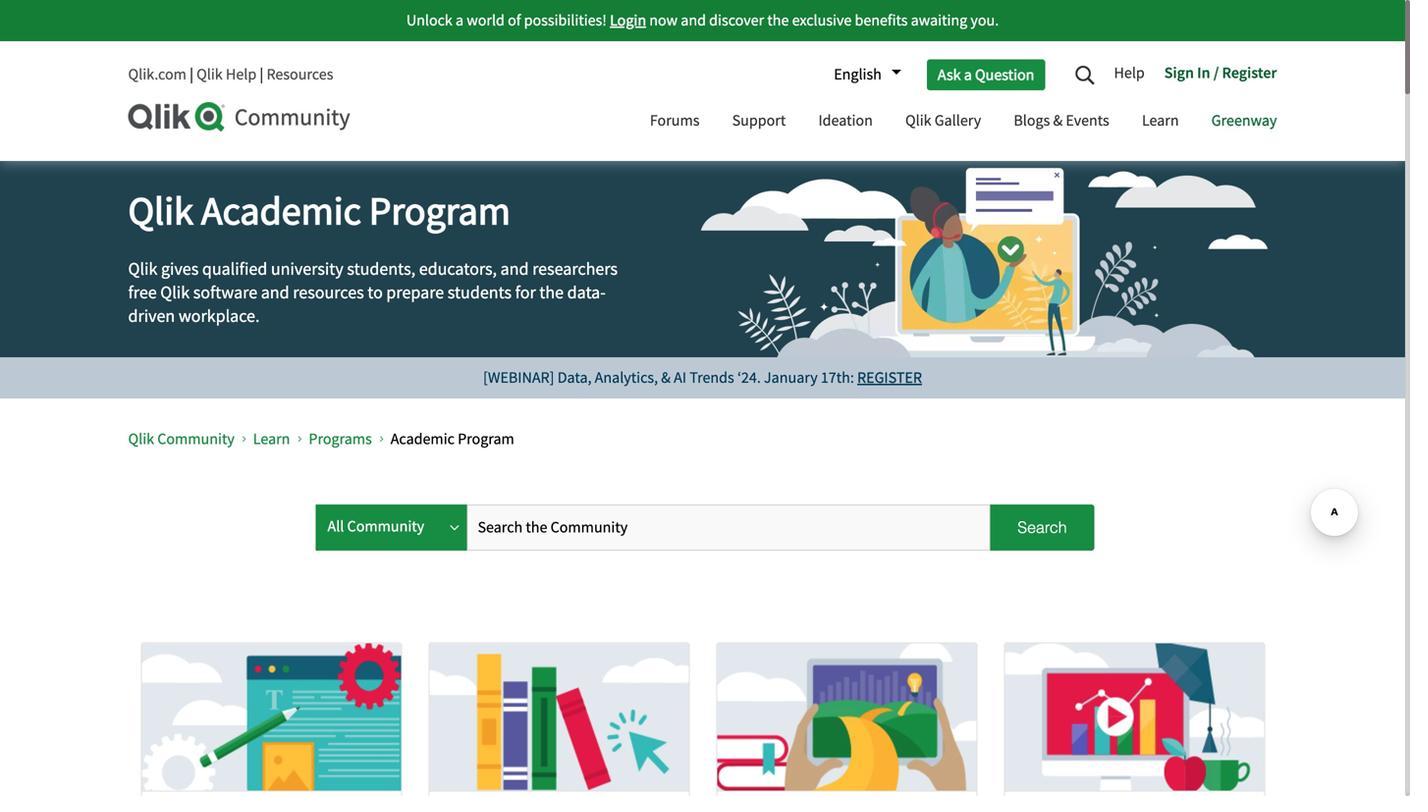 Task type: locate. For each thing, give the bounding box(es) containing it.
programs link
[[309, 429, 372, 449]]

1 horizontal spatial &
[[1053, 110, 1063, 131]]

qlik inside "link"
[[905, 110, 931, 131]]

program up educators,
[[369, 187, 511, 237]]

community left learn link in the bottom of the page
[[157, 429, 235, 449]]

community down "resources" link
[[234, 103, 350, 133]]

1 vertical spatial learn
[[253, 429, 290, 449]]

qlik.com | qlik help | resources
[[128, 64, 333, 84]]

1 horizontal spatial and
[[500, 258, 529, 280]]

learn left programs
[[253, 429, 290, 449]]

ai
[[674, 368, 687, 388]]

0 vertical spatial &
[[1053, 110, 1063, 131]]

in
[[1197, 63, 1210, 82]]

researchers
[[532, 258, 618, 280]]

0 horizontal spatial academic
[[201, 187, 361, 237]]

qlik for qlik gallery
[[905, 110, 931, 131]]

sign in / register link
[[1155, 56, 1277, 93]]

1 horizontal spatial |
[[260, 64, 263, 84]]

list
[[128, 413, 1223, 465]]

learn
[[1142, 110, 1179, 131], [253, 429, 290, 449]]

0 horizontal spatial |
[[190, 64, 193, 84]]

the right for
[[539, 281, 564, 304]]

a for ask
[[964, 65, 972, 85]]

forums
[[650, 110, 700, 131]]

world
[[467, 10, 505, 30]]

qlik
[[197, 64, 223, 84], [905, 110, 931, 131], [128, 187, 193, 237], [128, 258, 157, 280], [160, 281, 190, 304], [128, 429, 154, 449]]

1 vertical spatial program
[[458, 429, 514, 449]]

0 horizontal spatial &
[[661, 368, 671, 388]]

ideation
[[818, 110, 873, 131]]

search button
[[990, 505, 1094, 551]]

a right ask
[[964, 65, 972, 85]]

help left "resources" link
[[226, 64, 257, 84]]

0 vertical spatial community
[[234, 103, 350, 133]]

blogs & events
[[1014, 110, 1109, 131]]

| right qlik.com "link"
[[190, 64, 193, 84]]

qlik gives qualified university students, educators, and researchers free qlik software and resources to prepare students for the data- driven workplace.
[[128, 258, 618, 328]]

2 horizontal spatial and
[[681, 10, 706, 30]]

register
[[1222, 63, 1277, 82]]

unlock a world of possibilities! login now and discover the exclusive benefits awaiting you.
[[406, 10, 999, 30]]

community
[[234, 103, 350, 133], [157, 429, 235, 449]]

0 horizontal spatial the
[[539, 281, 564, 304]]

& left ai
[[661, 368, 671, 388]]

qlik community
[[128, 429, 235, 449]]

english button
[[824, 58, 901, 91]]

sign
[[1164, 63, 1194, 82]]

academic up university
[[201, 187, 361, 237]]

to
[[368, 281, 383, 304]]

academic right programs
[[391, 429, 455, 449]]

|
[[190, 64, 193, 84], [260, 64, 263, 84]]

january
[[764, 368, 818, 388]]

help left sign
[[1114, 63, 1145, 83]]

english
[[834, 64, 882, 84]]

| right the qlik help link
[[260, 64, 263, 84]]

0 horizontal spatial learn
[[253, 429, 290, 449]]

discover
[[709, 10, 764, 30]]

academic program
[[391, 429, 514, 449]]

1 vertical spatial the
[[539, 281, 564, 304]]

0 horizontal spatial a
[[456, 10, 464, 30]]

menu bar
[[635, 93, 1292, 151]]

now
[[649, 10, 678, 30]]

qlik gallery link
[[891, 93, 996, 151]]

/
[[1214, 63, 1219, 82]]

academic
[[201, 187, 361, 237], [391, 429, 455, 449]]

a left world
[[456, 10, 464, 30]]

gives
[[161, 258, 199, 280]]

the inside "qlik gives qualified university students, educators, and researchers free qlik software and resources to prepare students for the data- driven workplace."
[[539, 281, 564, 304]]

learn for learn link in the bottom of the page
[[253, 429, 290, 449]]

the
[[767, 10, 789, 30], [539, 281, 564, 304]]

programs
[[309, 429, 372, 449]]

qlik for qlik academic program
[[128, 187, 193, 237]]

forums button
[[635, 93, 714, 151]]

0 vertical spatial a
[[456, 10, 464, 30]]

1 horizontal spatial academic
[[391, 429, 455, 449]]

learn button
[[1127, 93, 1194, 151]]

1 vertical spatial a
[[964, 65, 972, 85]]

a inside ask a question link
[[964, 65, 972, 85]]

students,
[[347, 258, 416, 280]]

1 horizontal spatial help
[[1114, 63, 1145, 83]]

learn for learn popup button
[[1142, 110, 1179, 131]]

help
[[1114, 63, 1145, 83], [226, 64, 257, 84]]

driven
[[128, 305, 175, 328]]

1 vertical spatial academic
[[391, 429, 455, 449]]

and right now
[[681, 10, 706, 30]]

program
[[369, 187, 511, 237], [458, 429, 514, 449]]

Search this forum text field
[[471, 505, 985, 551]]

a for unlock
[[456, 10, 464, 30]]

qlik for qlik community
[[128, 429, 154, 449]]

and
[[681, 10, 706, 30], [500, 258, 529, 280], [261, 281, 289, 304]]

1 | from the left
[[190, 64, 193, 84]]

university
[[271, 258, 343, 280]]

qualified
[[202, 258, 267, 280]]

free
[[128, 281, 157, 304]]

program down [webinar] at the top of the page
[[458, 429, 514, 449]]

a
[[456, 10, 464, 30], [964, 65, 972, 85]]

and down university
[[261, 281, 289, 304]]

1 horizontal spatial a
[[964, 65, 972, 85]]

0 vertical spatial academic
[[201, 187, 361, 237]]

1 vertical spatial &
[[661, 368, 671, 388]]

learn down sign
[[1142, 110, 1179, 131]]

analytics,
[[595, 368, 658, 388]]

1 horizontal spatial the
[[767, 10, 789, 30]]

menu bar containing forums
[[635, 93, 1292, 151]]

sign in / register
[[1164, 63, 1277, 82]]

unlock
[[406, 10, 453, 30]]

for
[[515, 281, 536, 304]]

1 horizontal spatial learn
[[1142, 110, 1179, 131]]

and up for
[[500, 258, 529, 280]]

qlik image
[[128, 102, 226, 132]]

qlik for qlik gives qualified university students, educators, and researchers free qlik software and resources to prepare students for the data- driven workplace.
[[128, 258, 157, 280]]

greenway link
[[1197, 93, 1292, 151]]

&
[[1053, 110, 1063, 131], [661, 368, 671, 388]]

qlik.com
[[128, 64, 187, 84]]

qlik community link
[[128, 429, 235, 449]]

0 vertical spatial learn
[[1142, 110, 1179, 131]]

the right discover
[[767, 10, 789, 30]]

learn inside popup button
[[1142, 110, 1179, 131]]

trends
[[690, 368, 734, 388]]

17th:
[[821, 368, 854, 388]]

qlik academic program
[[128, 187, 511, 237]]

0 horizontal spatial and
[[261, 281, 289, 304]]

& right blogs
[[1053, 110, 1063, 131]]

[webinar]  data, analytics, & ai trends '24. january 17th: register
[[483, 368, 922, 388]]



Task type: describe. For each thing, give the bounding box(es) containing it.
ask
[[938, 65, 961, 85]]

search
[[1018, 519, 1067, 537]]

of
[[508, 10, 521, 30]]

register link
[[857, 368, 922, 388]]

you.
[[971, 10, 999, 30]]

'24.
[[737, 368, 761, 388]]

[webinar]
[[483, 368, 554, 388]]

resources
[[293, 281, 364, 304]]

learn link
[[253, 429, 290, 449]]

data,
[[557, 368, 592, 388]]

possibilities!
[[524, 10, 607, 30]]

support button
[[717, 93, 801, 151]]

events
[[1066, 110, 1109, 131]]

login link
[[610, 10, 646, 30]]

login
[[610, 10, 646, 30]]

help link
[[1114, 56, 1155, 93]]

ask a question link
[[927, 59, 1045, 90]]

0 vertical spatial the
[[767, 10, 789, 30]]

0 horizontal spatial help
[[226, 64, 257, 84]]

ask a question
[[938, 65, 1034, 85]]

question
[[975, 65, 1034, 85]]

prepare
[[386, 281, 444, 304]]

2 vertical spatial and
[[261, 281, 289, 304]]

software
[[193, 281, 257, 304]]

greenway
[[1212, 110, 1277, 131]]

community link
[[128, 102, 616, 133]]

0 vertical spatial program
[[369, 187, 511, 237]]

support
[[732, 110, 786, 131]]

educators,
[[419, 258, 497, 280]]

data-
[[567, 281, 606, 304]]

ideation button
[[804, 93, 888, 151]]

list containing qlik community
[[128, 413, 1223, 465]]

students
[[448, 281, 512, 304]]

1 vertical spatial and
[[500, 258, 529, 280]]

exclusive
[[792, 10, 852, 30]]

qlik.com link
[[128, 64, 187, 84]]

awaiting
[[911, 10, 967, 30]]

register
[[857, 368, 922, 388]]

0 vertical spatial and
[[681, 10, 706, 30]]

blogs & events button
[[999, 93, 1124, 151]]

& inside dropdown button
[[1053, 110, 1063, 131]]

gallery
[[935, 110, 981, 131]]

benefits
[[855, 10, 908, 30]]

blogs
[[1014, 110, 1050, 131]]

1 vertical spatial community
[[157, 429, 235, 449]]

qlik help link
[[197, 64, 257, 84]]

resources link
[[267, 64, 333, 84]]

resources
[[267, 64, 333, 84]]

2 | from the left
[[260, 64, 263, 84]]

workplace.
[[179, 305, 260, 328]]

qlik gallery
[[905, 110, 981, 131]]



Task type: vqa. For each thing, say whether or not it's contained in the screenshot.
the Help inside the 'Help' link
no



